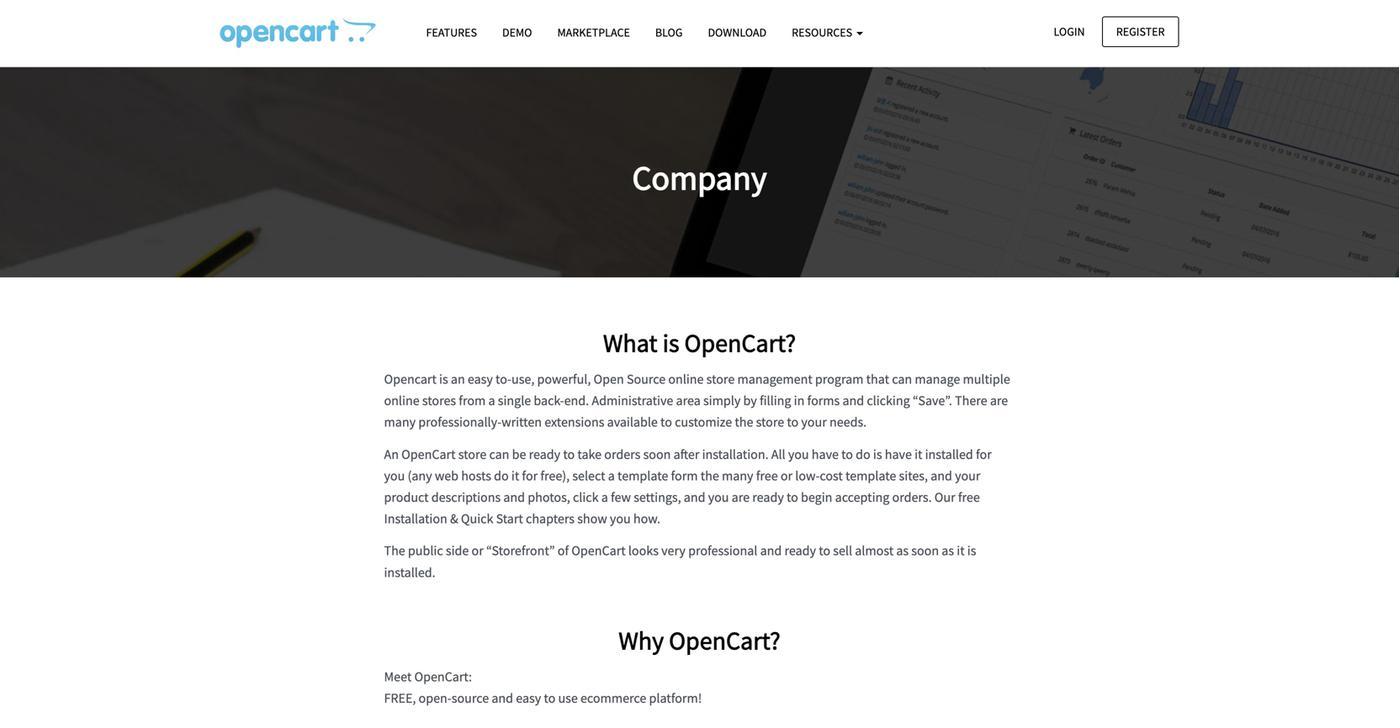 Task type: locate. For each thing, give the bounding box(es) containing it.
1 vertical spatial it
[[512, 468, 519, 485]]

your inside opencart is an easy to-use, powerful, open source online store management program that can manage multiple online stores from a single back-end. administrative area simply by filling in forms and clicking "save". there are many professionally-written extensions available to customize the store to your needs.
[[801, 414, 827, 431]]

2 vertical spatial it
[[957, 543, 965, 560]]

to left use
[[544, 690, 556, 707]]

1 vertical spatial ready
[[753, 489, 784, 506]]

0 horizontal spatial or
[[472, 543, 484, 560]]

by
[[743, 393, 757, 409]]

your
[[801, 414, 827, 431], [955, 468, 981, 485]]

have
[[812, 446, 839, 463], [885, 446, 912, 463]]

needs.
[[830, 414, 867, 431]]

filling
[[760, 393, 791, 409]]

and up needs.
[[843, 393, 864, 409]]

1 horizontal spatial online
[[668, 371, 704, 388]]

the down by
[[735, 414, 753, 431]]

download
[[708, 25, 767, 40]]

to inside meet opencart: free, open-source and easy to use ecommerce platform!
[[544, 690, 556, 707]]

free right our
[[958, 489, 980, 506]]

to left take
[[563, 446, 575, 463]]

opencart?
[[685, 327, 796, 359], [669, 625, 781, 657]]

for right 'installed'
[[976, 446, 992, 463]]

store down "filling"
[[756, 414, 784, 431]]

0 horizontal spatial online
[[384, 393, 420, 409]]

soon left after
[[643, 446, 671, 463]]

1 vertical spatial can
[[489, 446, 509, 463]]

1 horizontal spatial many
[[722, 468, 754, 485]]

1 horizontal spatial as
[[942, 543, 954, 560]]

is inside the public side or "storefront" of opencart looks very professional and ready to sell almost as soon as it is installed.
[[968, 543, 976, 560]]

meet opencart: free, open-source and easy to use ecommerce platform!
[[384, 669, 702, 707]]

1 vertical spatial your
[[955, 468, 981, 485]]

0 vertical spatial easy
[[468, 371, 493, 388]]

and inside opencart is an easy to-use, powerful, open source online store management program that can manage multiple online stores from a single back-end. administrative area simply by filling in forms and clicking "save". there are many professionally-written extensions available to customize the store to your needs.
[[843, 393, 864, 409]]

many
[[384, 414, 416, 431], [722, 468, 754, 485]]

1 vertical spatial free
[[958, 489, 980, 506]]

0 vertical spatial ready
[[529, 446, 561, 463]]

"save".
[[913, 393, 952, 409]]

0 vertical spatial your
[[801, 414, 827, 431]]

easy right an
[[468, 371, 493, 388]]

opencart
[[402, 446, 456, 463], [572, 543, 626, 560]]

free
[[756, 468, 778, 485], [958, 489, 980, 506]]

can inside opencart is an easy to-use, powerful, open source online store management program that can manage multiple online stores from a single back-end. administrative area simply by filling in forms and clicking "save". there are many professionally-written extensions available to customize the store to your needs.
[[892, 371, 912, 388]]

professional
[[688, 543, 758, 560]]

end.
[[564, 393, 589, 409]]

0 vertical spatial soon
[[643, 446, 671, 463]]

to right available
[[661, 414, 672, 431]]

to left begin
[[787, 489, 798, 506]]

for down be
[[522, 468, 538, 485]]

0 horizontal spatial store
[[458, 446, 487, 463]]

opencart down show
[[572, 543, 626, 560]]

0 horizontal spatial soon
[[643, 446, 671, 463]]

soon right almost
[[912, 543, 939, 560]]

2 vertical spatial ready
[[785, 543, 816, 560]]

your down 'forms'
[[801, 414, 827, 431]]

of
[[558, 543, 569, 560]]

the inside opencart is an easy to-use, powerful, open source online store management program that can manage multiple online stores from a single back-end. administrative area simply by filling in forms and clicking "save". there are many professionally-written extensions available to customize the store to your needs.
[[735, 414, 753, 431]]

0 horizontal spatial can
[[489, 446, 509, 463]]

0 vertical spatial the
[[735, 414, 753, 431]]

from
[[459, 393, 486, 409]]

1 vertical spatial opencart
[[572, 543, 626, 560]]

there
[[955, 393, 988, 409]]

0 horizontal spatial as
[[896, 543, 909, 560]]

a right from
[[488, 393, 495, 409]]

1 horizontal spatial soon
[[912, 543, 939, 560]]

the
[[735, 414, 753, 431], [701, 468, 719, 485]]

a inside opencart is an easy to-use, powerful, open source online store management program that can manage multiple online stores from a single back-end. administrative area simply by filling in forms and clicking "save". there are many professionally-written extensions available to customize the store to your needs.
[[488, 393, 495, 409]]

after
[[674, 446, 700, 463]]

0 horizontal spatial are
[[732, 489, 750, 506]]

or left low-
[[781, 468, 793, 485]]

it inside the public side or "storefront" of opencart looks very professional and ready to sell almost as soon as it is installed.
[[957, 543, 965, 560]]

open
[[594, 371, 624, 388]]

be
[[512, 446, 526, 463]]

0 horizontal spatial many
[[384, 414, 416, 431]]

0 horizontal spatial template
[[618, 468, 668, 485]]

extensions
[[545, 414, 605, 431]]

1 vertical spatial a
[[608, 468, 615, 485]]

do
[[856, 446, 871, 463], [494, 468, 509, 485]]

opencart:
[[414, 669, 472, 686]]

1 vertical spatial store
[[756, 414, 784, 431]]

and right source
[[492, 690, 513, 707]]

1 vertical spatial for
[[522, 468, 538, 485]]

0 vertical spatial or
[[781, 468, 793, 485]]

installed.
[[384, 564, 436, 581]]

0 vertical spatial many
[[384, 414, 416, 431]]

0 vertical spatial for
[[976, 446, 992, 463]]

0 horizontal spatial easy
[[468, 371, 493, 388]]

online
[[668, 371, 704, 388], [384, 393, 420, 409]]

soon inside an opencart store can be ready to take orders soon after installation. all you have to do is have it installed for you (any web hosts do it for free), select a template form the many free or low-cost template sites, and your product descriptions and photos, click a few settings, and you are ready to begin accepting orders. our free installation & quick start chapters show you how.
[[643, 446, 671, 463]]

1 horizontal spatial it
[[915, 446, 923, 463]]

the right the form
[[701, 468, 719, 485]]

can inside an opencart store can be ready to take orders soon after installation. all you have to do is have it installed for you (any web hosts do it for free), select a template form the many free or low-cost template sites, and your product descriptions and photos, click a few settings, and you are ready to begin accepting orders. our free installation & quick start chapters show you how.
[[489, 446, 509, 463]]

do right hosts at the bottom left of page
[[494, 468, 509, 485]]

is inside an opencart store can be ready to take orders soon after installation. all you have to do is have it installed for you (any web hosts do it for free), select a template form the many free or low-cost template sites, and your product descriptions and photos, click a few settings, and you are ready to begin accepting orders. our free installation & quick start chapters show you how.
[[873, 446, 882, 463]]

or
[[781, 468, 793, 485], [472, 543, 484, 560]]

you
[[788, 446, 809, 463], [384, 468, 405, 485], [708, 489, 729, 506], [610, 511, 631, 528]]

why opencart?
[[619, 625, 781, 657]]

1 horizontal spatial can
[[892, 371, 912, 388]]

2 template from the left
[[846, 468, 896, 485]]

online down opencart
[[384, 393, 420, 409]]

0 horizontal spatial ready
[[529, 446, 561, 463]]

back-
[[534, 393, 564, 409]]

customize
[[675, 414, 732, 431]]

ready left sell
[[785, 543, 816, 560]]

template
[[618, 468, 668, 485], [846, 468, 896, 485]]

1 horizontal spatial or
[[781, 468, 793, 485]]

do down needs.
[[856, 446, 871, 463]]

have up the cost
[[812, 446, 839, 463]]

free down 'all'
[[756, 468, 778, 485]]

1 vertical spatial many
[[722, 468, 754, 485]]

1 vertical spatial online
[[384, 393, 420, 409]]

0 horizontal spatial the
[[701, 468, 719, 485]]

1 vertical spatial are
[[732, 489, 750, 506]]

1 horizontal spatial your
[[955, 468, 981, 485]]

or right side at left bottom
[[472, 543, 484, 560]]

1 horizontal spatial easy
[[516, 690, 541, 707]]

0 vertical spatial online
[[668, 371, 704, 388]]

are down 'multiple'
[[990, 393, 1008, 409]]

can
[[892, 371, 912, 388], [489, 446, 509, 463]]

installation
[[384, 511, 447, 528]]

blog
[[655, 25, 683, 40]]

to
[[661, 414, 672, 431], [787, 414, 799, 431], [563, 446, 575, 463], [842, 446, 853, 463], [787, 489, 798, 506], [819, 543, 831, 560], [544, 690, 556, 707]]

0 vertical spatial a
[[488, 393, 495, 409]]

0 vertical spatial opencart
[[402, 446, 456, 463]]

looks
[[628, 543, 659, 560]]

opencart? up management
[[685, 327, 796, 359]]

1 horizontal spatial opencart
[[572, 543, 626, 560]]

0 horizontal spatial have
[[812, 446, 839, 463]]

1 vertical spatial soon
[[912, 543, 939, 560]]

1 horizontal spatial ready
[[753, 489, 784, 506]]

store up hosts at the bottom left of page
[[458, 446, 487, 463]]

web
[[435, 468, 459, 485]]

as
[[896, 543, 909, 560], [942, 543, 954, 560]]

ready down 'all'
[[753, 489, 784, 506]]

ready inside the public side or "storefront" of opencart looks very professional and ready to sell almost as soon as it is installed.
[[785, 543, 816, 560]]

ready up free),
[[529, 446, 561, 463]]

a
[[488, 393, 495, 409], [608, 468, 615, 485], [601, 489, 608, 506]]

2 horizontal spatial ready
[[785, 543, 816, 560]]

many inside an opencart store can be ready to take orders soon after installation. all you have to do is have it installed for you (any web hosts do it for free), select a template form the many free or low-cost template sites, and your product descriptions and photos, click a few settings, and you are ready to begin accepting orders. our free installation & quick start chapters show you how.
[[722, 468, 754, 485]]

1 horizontal spatial free
[[958, 489, 980, 506]]

can left be
[[489, 446, 509, 463]]

can right that
[[892, 371, 912, 388]]

2 horizontal spatial it
[[957, 543, 965, 560]]

0 horizontal spatial opencart
[[402, 446, 456, 463]]

0 vertical spatial are
[[990, 393, 1008, 409]]

an opencart store can be ready to take orders soon after installation. all you have to do is have it installed for you (any web hosts do it for free), select a template form the many free or low-cost template sites, and your product descriptions and photos, click a few settings, and you are ready to begin accepting orders. our free installation & quick start chapters show you how.
[[384, 446, 992, 528]]

meet
[[384, 669, 412, 686]]

manage
[[915, 371, 960, 388]]

template up settings,
[[618, 468, 668, 485]]

a left few
[[601, 489, 608, 506]]

0 vertical spatial it
[[915, 446, 923, 463]]

many up 'an'
[[384, 414, 416, 431]]

orders.
[[892, 489, 932, 506]]

1 vertical spatial or
[[472, 543, 484, 560]]

an
[[451, 371, 465, 388]]

opencart inside the public side or "storefront" of opencart looks very professional and ready to sell almost as soon as it is installed.
[[572, 543, 626, 560]]

opencart inside an opencart store can be ready to take orders soon after installation. all you have to do is have it installed for you (any web hosts do it for free), select a template form the many free or low-cost template sites, and your product descriptions and photos, click a few settings, and you are ready to begin accepting orders. our free installation & quick start chapters show you how.
[[402, 446, 456, 463]]

1 vertical spatial the
[[701, 468, 719, 485]]

to left sell
[[819, 543, 831, 560]]

1 horizontal spatial the
[[735, 414, 753, 431]]

features link
[[414, 18, 490, 47]]

1 vertical spatial do
[[494, 468, 509, 485]]

product
[[384, 489, 429, 506]]

is
[[663, 327, 680, 359], [439, 371, 448, 388], [873, 446, 882, 463], [968, 543, 976, 560]]

is inside opencart is an easy to-use, powerful, open source online store management program that can manage multiple online stores from a single back-end. administrative area simply by filling in forms and clicking "save". there are many professionally-written extensions available to customize the store to your needs.
[[439, 371, 448, 388]]

you down few
[[610, 511, 631, 528]]

2 have from the left
[[885, 446, 912, 463]]

opencart? up platform!
[[669, 625, 781, 657]]

many down installation.
[[722, 468, 754, 485]]

opencart up (any
[[402, 446, 456, 463]]

1 vertical spatial easy
[[516, 690, 541, 707]]

a right 'select'
[[608, 468, 615, 485]]

simply
[[703, 393, 741, 409]]

store
[[707, 371, 735, 388], [756, 414, 784, 431], [458, 446, 487, 463]]

are down installation.
[[732, 489, 750, 506]]

store up simply
[[707, 371, 735, 388]]

public
[[408, 543, 443, 560]]

and
[[843, 393, 864, 409], [931, 468, 952, 485], [504, 489, 525, 506], [684, 489, 706, 506], [760, 543, 782, 560], [492, 690, 513, 707]]

what is opencart?
[[603, 327, 796, 359]]

login link
[[1040, 16, 1099, 47]]

show
[[577, 511, 607, 528]]

1 horizontal spatial have
[[885, 446, 912, 463]]

0 vertical spatial store
[[707, 371, 735, 388]]

and right professional
[[760, 543, 782, 560]]

online up area
[[668, 371, 704, 388]]

your down 'installed'
[[955, 468, 981, 485]]

in
[[794, 393, 805, 409]]

as right almost
[[896, 543, 909, 560]]

take
[[578, 446, 602, 463]]

&
[[450, 511, 458, 528]]

1 horizontal spatial are
[[990, 393, 1008, 409]]

2 vertical spatial store
[[458, 446, 487, 463]]

template up accepting
[[846, 468, 896, 485]]

your inside an opencart store can be ready to take orders soon after installation. all you have to do is have it installed for you (any web hosts do it for free), select a template form the many free or low-cost template sites, and your product descriptions and photos, click a few settings, and you are ready to begin accepting orders. our free installation & quick start chapters show you how.
[[955, 468, 981, 485]]

0 horizontal spatial your
[[801, 414, 827, 431]]

are
[[990, 393, 1008, 409], [732, 489, 750, 506]]

as down our
[[942, 543, 954, 560]]

soon
[[643, 446, 671, 463], [912, 543, 939, 560]]

0 vertical spatial can
[[892, 371, 912, 388]]

1 horizontal spatial template
[[846, 468, 896, 485]]

have up the sites,
[[885, 446, 912, 463]]

demo
[[502, 25, 532, 40]]

and inside meet opencart: free, open-source and easy to use ecommerce platform!
[[492, 690, 513, 707]]

easy
[[468, 371, 493, 388], [516, 690, 541, 707]]

quick
[[461, 511, 493, 528]]

platform!
[[649, 690, 702, 707]]

free),
[[541, 468, 570, 485]]

1 have from the left
[[812, 446, 839, 463]]

0 vertical spatial do
[[856, 446, 871, 463]]

almost
[[855, 543, 894, 560]]

use,
[[512, 371, 535, 388]]

easy left use
[[516, 690, 541, 707]]

0 vertical spatial free
[[756, 468, 778, 485]]

source
[[452, 690, 489, 707]]



Task type: vqa. For each thing, say whether or not it's contained in the screenshot.
...
no



Task type: describe. For each thing, give the bounding box(es) containing it.
you down installation.
[[708, 489, 729, 506]]

settings,
[[634, 489, 681, 506]]

select
[[572, 468, 605, 485]]

marketplace link
[[545, 18, 643, 47]]

register link
[[1102, 16, 1179, 47]]

multiple
[[963, 371, 1010, 388]]

photos,
[[528, 489, 570, 506]]

are inside opencart is an easy to-use, powerful, open source online store management program that can manage multiple online stores from a single back-end. administrative area simply by filling in forms and clicking "save". there are many professionally-written extensions available to customize the store to your needs.
[[990, 393, 1008, 409]]

powerful,
[[537, 371, 591, 388]]

use
[[558, 690, 578, 707]]

0 vertical spatial opencart?
[[685, 327, 796, 359]]

opencart
[[384, 371, 437, 388]]

cost
[[820, 468, 843, 485]]

(any
[[408, 468, 432, 485]]

installation.
[[702, 446, 769, 463]]

forms
[[807, 393, 840, 409]]

professionally-
[[418, 414, 502, 431]]

download link
[[695, 18, 779, 47]]

to inside the public side or "storefront" of opencart looks very professional and ready to sell almost as soon as it is installed.
[[819, 543, 831, 560]]

stores
[[422, 393, 456, 409]]

marketplace
[[557, 25, 630, 40]]

the inside an opencart store can be ready to take orders soon after installation. all you have to do is have it installed for you (any web hosts do it for free), select a template form the many free or low-cost template sites, and your product descriptions and photos, click a few settings, and you are ready to begin accepting orders. our free installation & quick start chapters show you how.
[[701, 468, 719, 485]]

the
[[384, 543, 405, 560]]

login
[[1054, 24, 1085, 39]]

are inside an opencart store can be ready to take orders soon after installation. all you have to do is have it installed for you (any web hosts do it for free), select a template form the many free or low-cost template sites, and your product descriptions and photos, click a few settings, and you are ready to begin accepting orders. our free installation & quick start chapters show you how.
[[732, 489, 750, 506]]

clicking
[[867, 393, 910, 409]]

start
[[496, 511, 523, 528]]

1 as from the left
[[896, 543, 909, 560]]

1 template from the left
[[618, 468, 668, 485]]

or inside an opencart store can be ready to take orders soon after installation. all you have to do is have it installed for you (any web hosts do it for free), select a template form the many free or low-cost template sites, and your product descriptions and photos, click a few settings, and you are ready to begin accepting orders. our free installation & quick start chapters show you how.
[[781, 468, 793, 485]]

our
[[935, 489, 956, 506]]

features
[[426, 25, 477, 40]]

how.
[[634, 511, 661, 528]]

and down the form
[[684, 489, 706, 506]]

easy inside meet opencart: free, open-source and easy to use ecommerce platform!
[[516, 690, 541, 707]]

many inside opencart is an easy to-use, powerful, open source online store management program that can manage multiple online stores from a single back-end. administrative area simply by filling in forms and clicking "save". there are many professionally-written extensions available to customize the store to your needs.
[[384, 414, 416, 431]]

sell
[[833, 543, 852, 560]]

and up our
[[931, 468, 952, 485]]

2 as from the left
[[942, 543, 954, 560]]

register
[[1116, 24, 1165, 39]]

chapters
[[526, 511, 575, 528]]

begin
[[801, 489, 833, 506]]

2 horizontal spatial store
[[756, 414, 784, 431]]

you right 'all'
[[788, 446, 809, 463]]

or inside the public side or "storefront" of opencart looks very professional and ready to sell almost as soon as it is installed.
[[472, 543, 484, 560]]

store inside an opencart store can be ready to take orders soon after installation. all you have to do is have it installed for you (any web hosts do it for free), select a template form the many free or low-cost template sites, and your product descriptions and photos, click a few settings, and you are ready to begin accepting orders. our free installation & quick start chapters show you how.
[[458, 446, 487, 463]]

and up 'start'
[[504, 489, 525, 506]]

0 horizontal spatial it
[[512, 468, 519, 485]]

to up the cost
[[842, 446, 853, 463]]

sites,
[[899, 468, 928, 485]]

1 horizontal spatial store
[[707, 371, 735, 388]]

opencart - company image
[[220, 18, 376, 48]]

company
[[632, 156, 767, 199]]

resources link
[[779, 18, 876, 47]]

blog link
[[643, 18, 695, 47]]

1 vertical spatial opencart?
[[669, 625, 781, 657]]

0 horizontal spatial do
[[494, 468, 509, 485]]

the public side or "storefront" of opencart looks very professional and ready to sell almost as soon as it is installed.
[[384, 543, 976, 581]]

why
[[619, 625, 664, 657]]

orders
[[604, 446, 641, 463]]

0 horizontal spatial for
[[522, 468, 538, 485]]

2 vertical spatial a
[[601, 489, 608, 506]]

descriptions
[[431, 489, 501, 506]]

demo link
[[490, 18, 545, 47]]

written
[[502, 414, 542, 431]]

ecommerce
[[581, 690, 647, 707]]

single
[[498, 393, 531, 409]]

that
[[866, 371, 889, 388]]

source
[[627, 371, 666, 388]]

accepting
[[835, 489, 890, 506]]

very
[[661, 543, 686, 560]]

side
[[446, 543, 469, 560]]

hosts
[[461, 468, 491, 485]]

available
[[607, 414, 658, 431]]

management
[[738, 371, 813, 388]]

and inside the public side or "storefront" of opencart looks very professional and ready to sell almost as soon as it is installed.
[[760, 543, 782, 560]]

few
[[611, 489, 631, 506]]

click
[[573, 489, 599, 506]]

administrative
[[592, 393, 673, 409]]

to down the in
[[787, 414, 799, 431]]

to-
[[496, 371, 512, 388]]

easy inside opencart is an easy to-use, powerful, open source online store management program that can manage multiple online stores from a single back-end. administrative area simply by filling in forms and clicking "save". there are many professionally-written extensions available to customize the store to your needs.
[[468, 371, 493, 388]]

open-
[[419, 690, 452, 707]]

0 horizontal spatial free
[[756, 468, 778, 485]]

1 horizontal spatial for
[[976, 446, 992, 463]]

free,
[[384, 690, 416, 707]]

area
[[676, 393, 701, 409]]

program
[[815, 371, 864, 388]]

an
[[384, 446, 399, 463]]

1 horizontal spatial do
[[856, 446, 871, 463]]

form
[[671, 468, 698, 485]]

you down 'an'
[[384, 468, 405, 485]]

resources
[[792, 25, 855, 40]]

installed
[[925, 446, 973, 463]]

soon inside the public side or "storefront" of opencart looks very professional and ready to sell almost as soon as it is installed.
[[912, 543, 939, 560]]

"storefront"
[[486, 543, 555, 560]]



